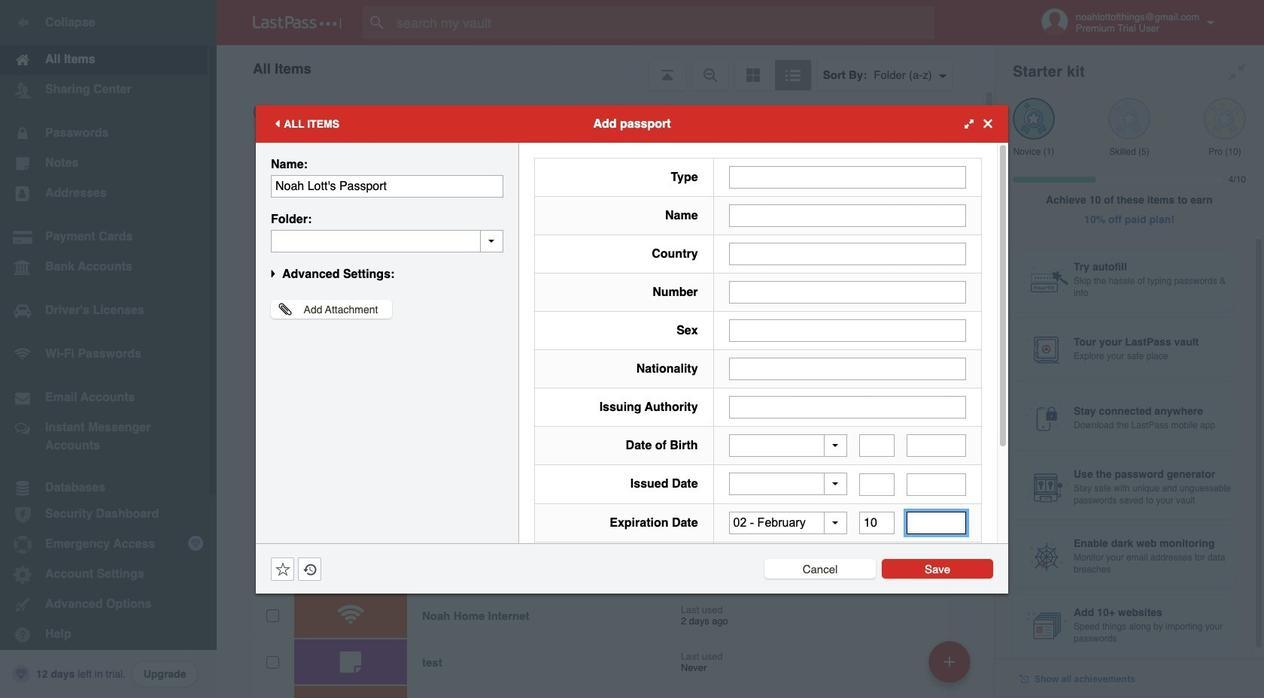 Task type: describe. For each thing, give the bounding box(es) containing it.
new item image
[[944, 657, 955, 668]]

main navigation navigation
[[0, 0, 217, 699]]

new item navigation
[[923, 637, 980, 699]]

search my vault text field
[[363, 6, 964, 39]]



Task type: locate. For each thing, give the bounding box(es) containing it.
lastpass image
[[253, 16, 342, 29]]

Search search field
[[363, 6, 964, 39]]

vault options navigation
[[217, 45, 995, 90]]

None text field
[[729, 243, 966, 265], [729, 281, 966, 304], [729, 319, 966, 342], [859, 435, 895, 457], [907, 435, 966, 457], [907, 474, 966, 496], [859, 512, 895, 535], [729, 243, 966, 265], [729, 281, 966, 304], [729, 319, 966, 342], [859, 435, 895, 457], [907, 435, 966, 457], [907, 474, 966, 496], [859, 512, 895, 535]]

dialog
[[256, 105, 1008, 652]]

None text field
[[729, 166, 966, 188], [271, 175, 503, 198], [729, 204, 966, 227], [271, 230, 503, 252], [729, 358, 966, 380], [729, 396, 966, 419], [859, 474, 895, 496], [907, 512, 966, 535], [729, 166, 966, 188], [271, 175, 503, 198], [729, 204, 966, 227], [271, 230, 503, 252], [729, 358, 966, 380], [729, 396, 966, 419], [859, 474, 895, 496], [907, 512, 966, 535]]



